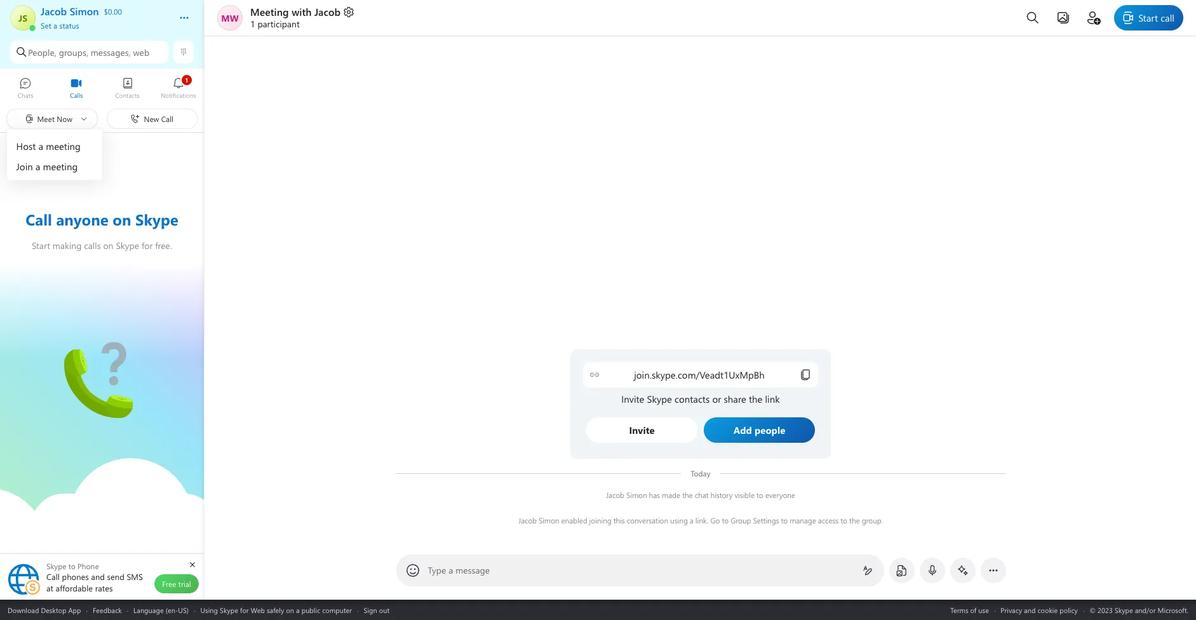 Task type: describe. For each thing, give the bounding box(es) containing it.
enabled
[[561, 515, 587, 526]]

public
[[302, 605, 320, 615]]

everyone
[[765, 490, 795, 500]]

simon for has made the chat history visible to everyone
[[626, 490, 647, 500]]

download desktop app link
[[8, 605, 81, 615]]

joining
[[589, 515, 611, 526]]

us)
[[178, 605, 189, 615]]

privacy
[[1001, 605, 1023, 615]]

(en-
[[166, 605, 178, 615]]

group
[[731, 515, 751, 526]]

use
[[979, 605, 989, 615]]

sign out link
[[364, 605, 390, 615]]

cookie
[[1038, 605, 1058, 615]]

manage
[[790, 515, 816, 526]]

people,
[[28, 46, 56, 58]]

jacob for jacob simon enabled joining this conversation using a link. go to group settings to manage access to the group.
[[518, 515, 537, 526]]

history
[[710, 490, 733, 500]]

to right access
[[841, 515, 847, 526]]

this
[[613, 515, 625, 526]]

canyoutalk
[[64, 342, 112, 355]]

visible
[[735, 490, 755, 500]]

people, groups, messages, web
[[28, 46, 149, 58]]

type a message
[[428, 564, 490, 576]]

to right go
[[722, 515, 729, 526]]

language (en-us)
[[134, 605, 189, 615]]

privacy and cookie policy link
[[1001, 605, 1078, 615]]

a right on
[[296, 605, 300, 615]]

has
[[649, 490, 660, 500]]

language
[[134, 605, 164, 615]]

meeting with jacob button
[[250, 5, 355, 18]]

group.
[[862, 515, 883, 526]]

safely
[[267, 605, 284, 615]]

set
[[41, 20, 51, 31]]

of
[[971, 605, 977, 615]]

jacob simon enabled joining this conversation using a link. go to group settings to manage access to the group.
[[518, 515, 883, 526]]

Type a message text field
[[429, 564, 852, 578]]

chat
[[695, 490, 709, 500]]

feedback
[[93, 605, 122, 615]]

people, groups, messages, web button
[[10, 41, 168, 64]]

terms
[[951, 605, 969, 615]]

download
[[8, 605, 39, 615]]

made
[[662, 490, 680, 500]]

using
[[670, 515, 688, 526]]

go
[[711, 515, 720, 526]]

web
[[251, 605, 265, 615]]

computer
[[322, 605, 352, 615]]

to right visible
[[757, 490, 763, 500]]

download desktop app
[[8, 605, 81, 615]]



Task type: vqa. For each thing, say whether or not it's contained in the screenshot.
bottom the for
no



Task type: locate. For each thing, give the bounding box(es) containing it.
1 vertical spatial simon
[[539, 515, 559, 526]]

privacy and cookie policy
[[1001, 605, 1078, 615]]

a
[[53, 20, 57, 31], [690, 515, 693, 526], [449, 564, 453, 576], [296, 605, 300, 615]]

status
[[59, 20, 79, 31]]

1 horizontal spatial simon
[[626, 490, 647, 500]]

using skype for web safely on a public computer
[[200, 605, 352, 615]]

web
[[133, 46, 149, 58]]

menu
[[7, 133, 103, 180]]

0 horizontal spatial jacob
[[314, 5, 341, 18]]

jacob
[[314, 5, 341, 18], [606, 490, 624, 500], [518, 515, 537, 526]]

set a status
[[41, 20, 79, 31]]

set a status button
[[41, 18, 166, 31]]

jacob right with
[[314, 5, 341, 18]]

simon left "enabled"
[[539, 515, 559, 526]]

on
[[286, 605, 294, 615]]

a right set
[[53, 20, 57, 31]]

0 vertical spatial simon
[[626, 490, 647, 500]]

messages,
[[91, 46, 131, 58]]

using skype for web safely on a public computer link
[[200, 605, 352, 615]]

a left link.
[[690, 515, 693, 526]]

and
[[1024, 605, 1036, 615]]

1 vertical spatial the
[[849, 515, 860, 526]]

jacob for jacob simon has made the chat history visible to everyone
[[606, 490, 624, 500]]

desktop
[[41, 605, 66, 615]]

jacob left "enabled"
[[518, 515, 537, 526]]

conversation
[[627, 515, 668, 526]]

out
[[379, 605, 390, 615]]

a inside set a status button
[[53, 20, 57, 31]]

groups,
[[59, 46, 88, 58]]

jacob up this
[[606, 490, 624, 500]]

to right settings
[[781, 515, 788, 526]]

meeting
[[250, 5, 289, 18]]

link.
[[695, 515, 709, 526]]

1 horizontal spatial jacob
[[518, 515, 537, 526]]

simon left has
[[626, 490, 647, 500]]

feedback link
[[93, 605, 122, 615]]

2 horizontal spatial jacob
[[606, 490, 624, 500]]

to
[[757, 490, 763, 500], [722, 515, 729, 526], [781, 515, 788, 526], [841, 515, 847, 526]]

1 horizontal spatial the
[[849, 515, 860, 526]]

using
[[200, 605, 218, 615]]

2 vertical spatial jacob
[[518, 515, 537, 526]]

app
[[68, 605, 81, 615]]

message
[[456, 564, 490, 576]]

type
[[428, 564, 446, 576]]

0 vertical spatial the
[[682, 490, 693, 500]]

the
[[682, 490, 693, 500], [849, 515, 860, 526]]

with
[[292, 5, 312, 18]]

sign out
[[364, 605, 390, 615]]

for
[[240, 605, 249, 615]]

access
[[818, 515, 839, 526]]

0 horizontal spatial simon
[[539, 515, 559, 526]]

1 vertical spatial jacob
[[606, 490, 624, 500]]

0 vertical spatial jacob
[[314, 5, 341, 18]]

terms of use link
[[951, 605, 989, 615]]

terms of use
[[951, 605, 989, 615]]

simon for enabled joining this conversation using a link. go to group settings to manage access to the group.
[[539, 515, 559, 526]]

the left group.
[[849, 515, 860, 526]]

the left chat
[[682, 490, 693, 500]]

skype
[[220, 605, 238, 615]]

language (en-us) link
[[134, 605, 189, 615]]

sign
[[364, 605, 377, 615]]

simon
[[626, 490, 647, 500], [539, 515, 559, 526]]

0 horizontal spatial the
[[682, 490, 693, 500]]

meeting with jacob
[[250, 5, 341, 18]]

a right type
[[449, 564, 453, 576]]

tab list
[[0, 72, 204, 107]]

jacob simon has made the chat history visible to everyone
[[606, 490, 795, 500]]

policy
[[1060, 605, 1078, 615]]

settings
[[753, 515, 779, 526]]



